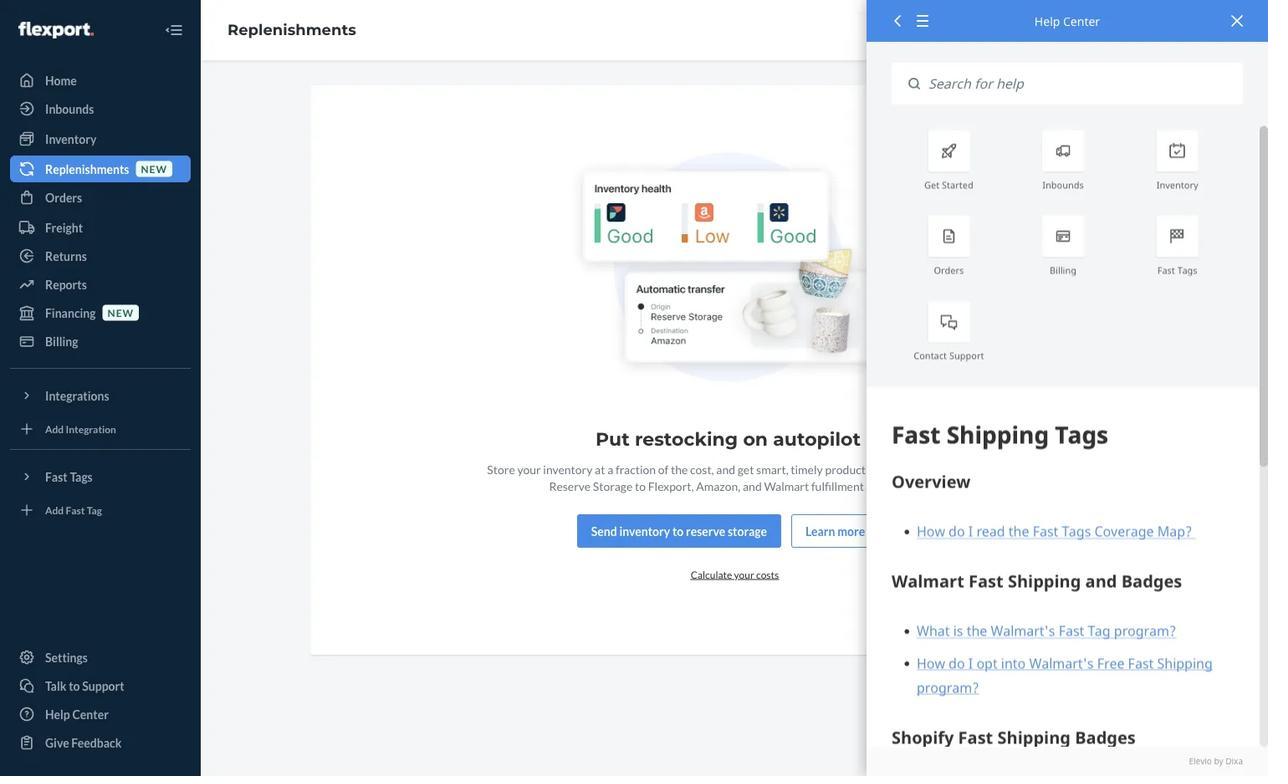 Task type: vqa. For each thing, say whether or not it's contained in the screenshot.
the topmost Replenishments
yes



Task type: describe. For each thing, give the bounding box(es) containing it.
contact support
[[914, 349, 985, 362]]

inventory inside button
[[620, 524, 671, 538]]

give
[[45, 736, 69, 750]]

talk to support button
[[10, 673, 191, 700]]

reports
[[45, 277, 87, 292]]

fulfillment
[[812, 479, 864, 493]]

learn more button
[[792, 515, 880, 548]]

0 horizontal spatial to
[[69, 679, 80, 693]]

inbounds link
[[10, 95, 191, 122]]

get started
[[925, 178, 974, 191]]

from
[[945, 462, 970, 476]]

elevio
[[1190, 756, 1213, 768]]

fast tags inside dropdown button
[[45, 470, 93, 484]]

give feedback
[[45, 736, 122, 750]]

smart,
[[757, 462, 789, 476]]

send inventory to reserve storage
[[592, 524, 767, 538]]

fast inside fast tags dropdown button
[[45, 470, 68, 484]]

orders link
[[10, 184, 191, 211]]

send inventory to reserve storage button
[[577, 515, 782, 548]]

storage
[[593, 479, 633, 493]]

integration
[[66, 423, 116, 435]]

calculate
[[691, 569, 733, 581]]

on
[[744, 428, 768, 451]]

Search search field
[[921, 63, 1244, 105]]

more
[[838, 524, 865, 538]]

product
[[825, 462, 866, 476]]

0 vertical spatial inbounds
[[45, 102, 94, 116]]

get
[[925, 178, 940, 191]]

give feedback button
[[10, 730, 191, 757]]

inventory inside inventory link
[[45, 132, 97, 146]]

centers.
[[867, 479, 908, 493]]

freight
[[45, 221, 83, 235]]

add fast tag
[[45, 504, 102, 516]]

send
[[592, 524, 617, 538]]

empty list image
[[567, 152, 890, 389]]

flexport logo image
[[18, 22, 94, 38]]

financing
[[45, 306, 96, 320]]

of
[[658, 462, 669, 476]]

0 vertical spatial help
[[1035, 13, 1061, 29]]

store your inventory at a fraction of the cost, and get smart, timely product replenishment from reserve storage to flexport, amazon, and walmart fulfillment centers.
[[487, 462, 970, 493]]

the
[[671, 462, 688, 476]]

contact
[[914, 349, 947, 362]]

returns link
[[10, 243, 191, 269]]

1 horizontal spatial help center
[[1035, 13, 1101, 29]]

a
[[608, 462, 614, 476]]

started
[[942, 178, 974, 191]]

integrations button
[[10, 382, 191, 409]]

settings
[[45, 651, 88, 665]]

billing link
[[10, 328, 191, 355]]

1 vertical spatial inbounds
[[1043, 178, 1084, 191]]

walmart
[[764, 479, 809, 493]]

flexport,
[[648, 479, 694, 493]]

reserve
[[686, 524, 726, 538]]

1 vertical spatial billing
[[45, 334, 78, 349]]

inventory inside store your inventory at a fraction of the cost, and get smart, timely product replenishment from reserve storage to flexport, amazon, and walmart fulfillment centers.
[[543, 462, 593, 476]]

integrations
[[45, 389, 109, 403]]

put
[[596, 428, 630, 451]]

talk to support
[[45, 679, 124, 693]]

at
[[595, 462, 605, 476]]



Task type: locate. For each thing, give the bounding box(es) containing it.
support inside button
[[82, 679, 124, 693]]

calculate your costs link
[[691, 569, 779, 581]]

add
[[45, 423, 64, 435], [45, 504, 64, 516]]

fast inside the "add fast tag" link
[[66, 504, 85, 516]]

inventory up the reserve
[[543, 462, 593, 476]]

talk
[[45, 679, 67, 693]]

1 horizontal spatial billing
[[1050, 264, 1077, 276]]

feedback
[[71, 736, 122, 750]]

support up help center link
[[82, 679, 124, 693]]

1 vertical spatial inventory
[[620, 524, 671, 538]]

support
[[950, 349, 985, 362], [82, 679, 124, 693]]

0 vertical spatial inventory
[[543, 462, 593, 476]]

0 horizontal spatial your
[[518, 462, 541, 476]]

add left integration
[[45, 423, 64, 435]]

your for store
[[518, 462, 541, 476]]

add integration
[[45, 423, 116, 435]]

close navigation image
[[164, 20, 184, 40]]

help center up the search search box
[[1035, 13, 1101, 29]]

1 horizontal spatial to
[[635, 479, 646, 493]]

0 horizontal spatial center
[[72, 708, 109, 722]]

1 vertical spatial support
[[82, 679, 124, 693]]

1 vertical spatial and
[[743, 479, 762, 493]]

replenishments link
[[228, 21, 356, 39]]

2 vertical spatial to
[[69, 679, 80, 693]]

0 horizontal spatial inbounds
[[45, 102, 94, 116]]

0 vertical spatial new
[[141, 163, 167, 175]]

1 horizontal spatial inventory
[[620, 524, 671, 538]]

add for add integration
[[45, 423, 64, 435]]

settings link
[[10, 644, 191, 671]]

add integration link
[[10, 416, 191, 443]]

your inside store your inventory at a fraction of the cost, and get smart, timely product replenishment from reserve storage to flexport, amazon, and walmart fulfillment centers.
[[518, 462, 541, 476]]

center up the search search box
[[1064, 13, 1101, 29]]

1 horizontal spatial inventory
[[1157, 178, 1199, 191]]

to left the reserve
[[673, 524, 684, 538]]

0 horizontal spatial fast tags
[[45, 470, 93, 484]]

new
[[141, 163, 167, 175], [108, 307, 134, 319]]

0 horizontal spatial help center
[[45, 708, 109, 722]]

1 horizontal spatial replenishments
[[228, 21, 356, 39]]

reports link
[[10, 271, 191, 298]]

fast
[[1158, 264, 1176, 276], [45, 470, 68, 484], [66, 504, 85, 516]]

center inside help center link
[[72, 708, 109, 722]]

tag
[[87, 504, 102, 516]]

to
[[635, 479, 646, 493], [673, 524, 684, 538], [69, 679, 80, 693]]

0 vertical spatial your
[[518, 462, 541, 476]]

1 vertical spatial to
[[673, 524, 684, 538]]

0 horizontal spatial inventory
[[543, 462, 593, 476]]

0 vertical spatial add
[[45, 423, 64, 435]]

1 horizontal spatial fast tags
[[1158, 264, 1198, 276]]

inbounds
[[45, 102, 94, 116], [1043, 178, 1084, 191]]

to down fraction
[[635, 479, 646, 493]]

replenishment
[[868, 462, 943, 476]]

1 horizontal spatial inbounds
[[1043, 178, 1084, 191]]

tags inside fast tags dropdown button
[[70, 470, 93, 484]]

get
[[738, 462, 754, 476]]

new for replenishments
[[141, 163, 167, 175]]

center down talk to support
[[72, 708, 109, 722]]

and down get
[[743, 479, 762, 493]]

add fast tag link
[[10, 497, 191, 524]]

elevio by dixa
[[1190, 756, 1244, 768]]

0 horizontal spatial new
[[108, 307, 134, 319]]

tags
[[1178, 264, 1198, 276], [70, 470, 93, 484]]

1 horizontal spatial and
[[743, 479, 762, 493]]

1 vertical spatial orders
[[934, 264, 964, 276]]

0 horizontal spatial billing
[[45, 334, 78, 349]]

inventory
[[45, 132, 97, 146], [1157, 178, 1199, 191]]

new up orders link
[[141, 163, 167, 175]]

support right contact
[[950, 349, 985, 362]]

inventory right send
[[620, 524, 671, 538]]

1 vertical spatial center
[[72, 708, 109, 722]]

help up the "give"
[[45, 708, 70, 722]]

2 horizontal spatial to
[[673, 524, 684, 538]]

1 horizontal spatial new
[[141, 163, 167, 175]]

1 vertical spatial add
[[45, 504, 64, 516]]

home
[[45, 73, 77, 87]]

help up the search search box
[[1035, 13, 1061, 29]]

0 horizontal spatial inventory
[[45, 132, 97, 146]]

to inside store your inventory at a fraction of the cost, and get smart, timely product replenishment from reserve storage to flexport, amazon, and walmart fulfillment centers.
[[635, 479, 646, 493]]

1 horizontal spatial orders
[[934, 264, 964, 276]]

inventory link
[[10, 126, 191, 152]]

1 horizontal spatial center
[[1064, 13, 1101, 29]]

by
[[1215, 756, 1224, 768]]

autopilot
[[773, 428, 861, 451]]

1 horizontal spatial support
[[950, 349, 985, 362]]

store
[[487, 462, 515, 476]]

calculate your costs
[[691, 569, 779, 581]]

reserve
[[549, 479, 591, 493]]

and up amazon,
[[717, 462, 736, 476]]

0 horizontal spatial orders
[[45, 190, 82, 205]]

0 vertical spatial billing
[[1050, 264, 1077, 276]]

amazon,
[[696, 479, 741, 493]]

elevio by dixa link
[[892, 756, 1244, 768]]

1 vertical spatial fast tags
[[45, 470, 93, 484]]

add for add fast tag
[[45, 504, 64, 516]]

0 horizontal spatial help
[[45, 708, 70, 722]]

costs
[[757, 569, 779, 581]]

help center
[[1035, 13, 1101, 29], [45, 708, 109, 722]]

1 vertical spatial help center
[[45, 708, 109, 722]]

dixa
[[1226, 756, 1244, 768]]

inventory
[[543, 462, 593, 476], [620, 524, 671, 538]]

0 vertical spatial inventory
[[45, 132, 97, 146]]

help center up give feedback
[[45, 708, 109, 722]]

help
[[1035, 13, 1061, 29], [45, 708, 70, 722]]

0 horizontal spatial tags
[[70, 470, 93, 484]]

storage
[[728, 524, 767, 538]]

0 vertical spatial orders
[[45, 190, 82, 205]]

0 vertical spatial fast tags
[[1158, 264, 1198, 276]]

fast tags
[[1158, 264, 1198, 276], [45, 470, 93, 484]]

1 vertical spatial new
[[108, 307, 134, 319]]

your
[[518, 462, 541, 476], [734, 569, 755, 581]]

1 vertical spatial inventory
[[1157, 178, 1199, 191]]

returns
[[45, 249, 87, 263]]

1 horizontal spatial help
[[1035, 13, 1061, 29]]

1 vertical spatial replenishments
[[45, 162, 129, 176]]

0 vertical spatial and
[[717, 462, 736, 476]]

your left costs
[[734, 569, 755, 581]]

add left tag
[[45, 504, 64, 516]]

0 vertical spatial fast
[[1158, 264, 1176, 276]]

1 horizontal spatial tags
[[1178, 264, 1198, 276]]

freight link
[[10, 214, 191, 241]]

replenishments
[[228, 21, 356, 39], [45, 162, 129, 176]]

0 horizontal spatial and
[[717, 462, 736, 476]]

to right the talk
[[69, 679, 80, 693]]

cost,
[[690, 462, 714, 476]]

put restocking on autopilot
[[596, 428, 861, 451]]

1 vertical spatial your
[[734, 569, 755, 581]]

0 vertical spatial help center
[[1035, 13, 1101, 29]]

fraction
[[616, 462, 656, 476]]

0 vertical spatial tags
[[1178, 264, 1198, 276]]

learn
[[806, 524, 836, 538]]

center
[[1064, 13, 1101, 29], [72, 708, 109, 722]]

your for calculate
[[734, 569, 755, 581]]

fast tags button
[[10, 464, 191, 490]]

1 add from the top
[[45, 423, 64, 435]]

1 vertical spatial tags
[[70, 470, 93, 484]]

billing
[[1050, 264, 1077, 276], [45, 334, 78, 349]]

your right store
[[518, 462, 541, 476]]

1 horizontal spatial your
[[734, 569, 755, 581]]

learn more
[[806, 524, 865, 538]]

1 vertical spatial fast
[[45, 470, 68, 484]]

new down reports link
[[108, 307, 134, 319]]

0 horizontal spatial replenishments
[[45, 162, 129, 176]]

0 vertical spatial to
[[635, 479, 646, 493]]

help center link
[[10, 701, 191, 728]]

restocking
[[635, 428, 738, 451]]

timely
[[791, 462, 823, 476]]

2 vertical spatial fast
[[66, 504, 85, 516]]

and
[[717, 462, 736, 476], [743, 479, 762, 493]]

0 vertical spatial center
[[1064, 13, 1101, 29]]

new for financing
[[108, 307, 134, 319]]

0 vertical spatial replenishments
[[228, 21, 356, 39]]

2 add from the top
[[45, 504, 64, 516]]

0 vertical spatial support
[[950, 349, 985, 362]]

orders
[[45, 190, 82, 205], [934, 264, 964, 276]]

1 vertical spatial help
[[45, 708, 70, 722]]

0 horizontal spatial support
[[82, 679, 124, 693]]

home link
[[10, 67, 191, 94]]



